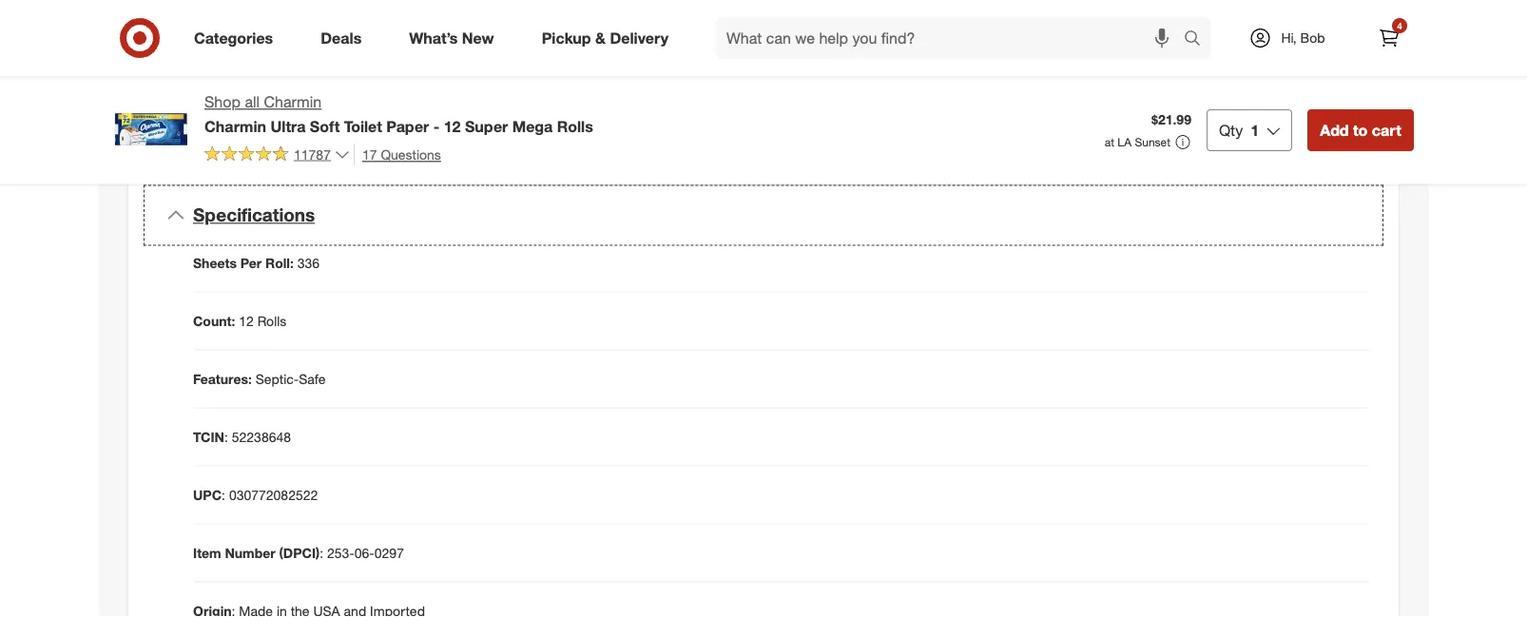 Task type: vqa. For each thing, say whether or not it's contained in the screenshot.


Task type: locate. For each thing, give the bounding box(es) containing it.
about
[[685, 66, 747, 92]]

qty 1
[[1219, 121, 1260, 139]]

: left 030772082522
[[222, 487, 225, 503]]

pickup
[[542, 29, 591, 47]]

soft
[[310, 117, 340, 135]]

la
[[1118, 135, 1132, 149]]

bob
[[1301, 29, 1325, 46]]

:
[[224, 429, 228, 445], [222, 487, 225, 503], [320, 545, 323, 561]]

sheets per roll: 336
[[193, 255, 320, 271]]

0 horizontal spatial rolls
[[257, 313, 287, 329]]

categories
[[194, 29, 273, 47]]

0 vertical spatial charmin
[[264, 93, 322, 111]]

search button
[[1176, 17, 1221, 63]]

12
[[444, 117, 461, 135], [239, 313, 254, 329]]

rolls
[[557, 117, 593, 135], [257, 313, 287, 329]]

per
[[240, 255, 262, 271]]

charmin
[[264, 93, 322, 111], [204, 117, 266, 135]]

this
[[753, 66, 791, 92]]

17 questions link
[[354, 143, 441, 165]]

rolls right mega
[[557, 117, 593, 135]]

What can we help you find? suggestions appear below search field
[[715, 17, 1189, 59]]

0 vertical spatial 12
[[444, 117, 461, 135]]

: left "52238648"
[[224, 429, 228, 445]]

questions
[[381, 146, 441, 163]]

charmin up 'ultra'
[[264, 93, 322, 111]]

deals link
[[305, 17, 385, 59]]

qty
[[1219, 121, 1243, 139]]

shop
[[204, 93, 241, 111]]

11787
[[294, 146, 331, 162]]

specifications button
[[144, 185, 1384, 246]]

&
[[595, 29, 606, 47]]

hi,
[[1282, 29, 1297, 46]]

paper
[[386, 117, 429, 135]]

safe
[[299, 371, 326, 387]]

0 vertical spatial rolls
[[557, 117, 593, 135]]

image of charmin ultra soft toilet paper - 12 super mega rolls image
[[113, 91, 189, 167]]

upc
[[193, 487, 222, 503]]

item number (dpci) : 253-06-0297
[[193, 545, 404, 561]]

12 right the -
[[444, 117, 461, 135]]

0 vertical spatial :
[[224, 429, 228, 445]]

1 vertical spatial rolls
[[257, 313, 287, 329]]

what's new link
[[393, 17, 518, 59]]

add to cart button
[[1308, 109, 1414, 151]]

item
[[193, 545, 221, 561]]

shop all charmin charmin ultra soft toilet paper - 12 super mega rolls
[[204, 93, 593, 135]]

52238648
[[232, 429, 291, 445]]

search
[[1176, 31, 1221, 49]]

1 vertical spatial :
[[222, 487, 225, 503]]

deals
[[321, 29, 362, 47]]

upc : 030772082522
[[193, 487, 318, 503]]

1
[[1251, 121, 1260, 139]]

: for tcin
[[224, 429, 228, 445]]

: left 253-
[[320, 545, 323, 561]]

pickup & delivery link
[[526, 17, 692, 59]]

what's new
[[409, 29, 494, 47]]

sunset
[[1135, 135, 1171, 149]]

mega
[[512, 117, 553, 135]]

253-
[[327, 545, 355, 561]]

rolls inside shop all charmin charmin ultra soft toilet paper - 12 super mega rolls
[[557, 117, 593, 135]]

0 horizontal spatial 12
[[239, 313, 254, 329]]

septic-
[[256, 371, 299, 387]]

delivery
[[610, 29, 669, 47]]

charmin down shop
[[204, 117, 266, 135]]

about this item
[[685, 66, 843, 92]]

11787 link
[[204, 143, 350, 167]]

12 right count:
[[239, 313, 254, 329]]

12 inside shop all charmin charmin ultra soft toilet paper - 12 super mega rolls
[[444, 117, 461, 135]]

all
[[245, 93, 260, 111]]

1 horizontal spatial rolls
[[557, 117, 593, 135]]

17 questions
[[362, 146, 441, 163]]

at
[[1105, 135, 1115, 149]]

1 horizontal spatial 12
[[444, 117, 461, 135]]

specifications
[[193, 204, 315, 226]]

rolls right count:
[[257, 313, 287, 329]]

17
[[362, 146, 377, 163]]

tcin : 52238648
[[193, 429, 291, 445]]



Task type: describe. For each thing, give the bounding box(es) containing it.
add to cart
[[1320, 121, 1402, 139]]

to
[[1353, 121, 1368, 139]]

030772082522
[[229, 487, 318, 503]]

features:
[[193, 371, 252, 387]]

roll:
[[265, 255, 294, 271]]

count: 12 rolls
[[193, 313, 287, 329]]

: for upc
[[222, 487, 225, 503]]

(dpci)
[[279, 545, 320, 561]]

1 vertical spatial 12
[[239, 313, 254, 329]]

$21.99
[[1152, 111, 1192, 128]]

sheets
[[193, 255, 237, 271]]

pickup & delivery
[[542, 29, 669, 47]]

4 link
[[1369, 17, 1411, 59]]

cart
[[1372, 121, 1402, 139]]

new
[[462, 29, 494, 47]]

1 vertical spatial charmin
[[204, 117, 266, 135]]

4
[[1397, 19, 1403, 31]]

item
[[797, 66, 843, 92]]

ultra
[[271, 117, 306, 135]]

336
[[297, 255, 320, 271]]

features: septic-safe
[[193, 371, 326, 387]]

06-
[[355, 545, 375, 561]]

what's
[[409, 29, 458, 47]]

add
[[1320, 121, 1349, 139]]

tcin
[[193, 429, 224, 445]]

super
[[465, 117, 508, 135]]

0297
[[375, 545, 404, 561]]

count:
[[193, 313, 235, 329]]

-
[[434, 117, 440, 135]]

at la sunset
[[1105, 135, 1171, 149]]

number
[[225, 545, 276, 561]]

toilet
[[344, 117, 382, 135]]

2 vertical spatial :
[[320, 545, 323, 561]]

hi, bob
[[1282, 29, 1325, 46]]

categories link
[[178, 17, 297, 59]]



